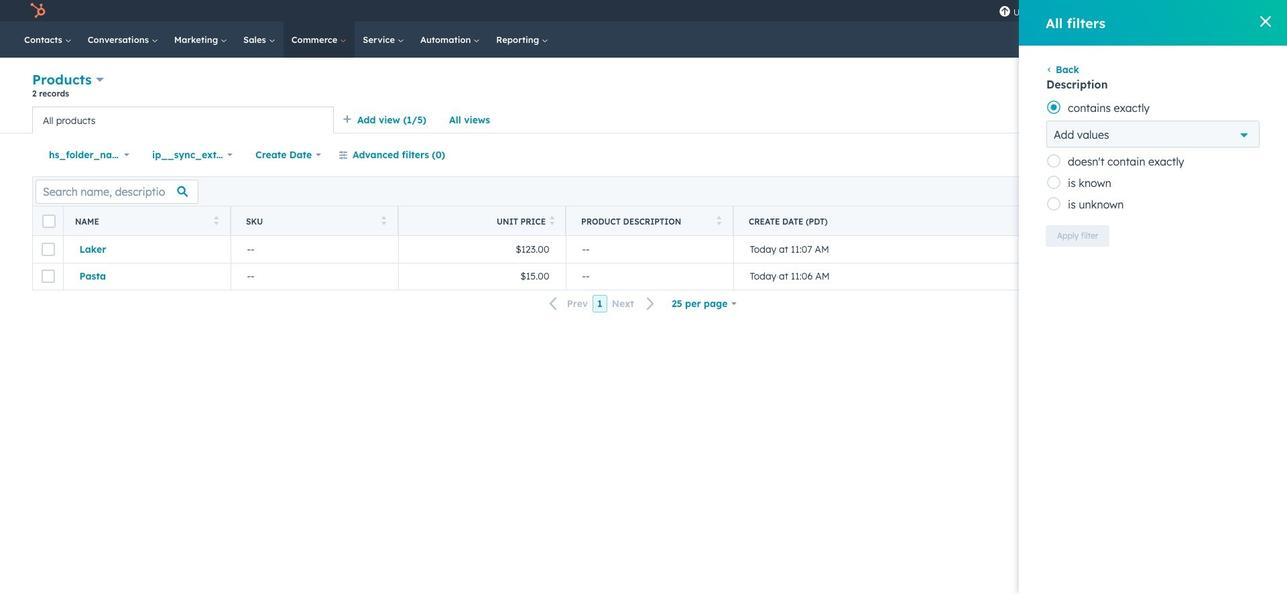 Task type: describe. For each thing, give the bounding box(es) containing it.
Search HubSpot search field
[[1089, 28, 1241, 51]]

Search name, description, or SKU search field
[[36, 179, 199, 204]]

3 press to sort. element from the left
[[550, 216, 555, 227]]

pagination navigation
[[542, 295, 663, 313]]

4 press to sort. element from the left
[[717, 216, 722, 227]]

1 press to sort. image from the left
[[214, 216, 219, 225]]

close image
[[1261, 16, 1272, 27]]

4 press to sort. image from the left
[[717, 216, 722, 225]]



Task type: vqa. For each thing, say whether or not it's contained in the screenshot.
Search name, description, or SKU search field
yes



Task type: locate. For each thing, give the bounding box(es) containing it.
2 press to sort. image from the left
[[381, 216, 386, 225]]

menu
[[993, 0, 1272, 21]]

banner
[[32, 70, 1256, 107]]

3 press to sort. image from the left
[[550, 216, 555, 225]]

jacob simon image
[[1192, 5, 1204, 17]]

2 press to sort. element from the left
[[381, 216, 386, 227]]

1 press to sort. element from the left
[[214, 216, 219, 227]]

press to sort. element
[[214, 216, 219, 227], [381, 216, 386, 227], [550, 216, 555, 227], [717, 216, 722, 227]]

press to sort. image
[[214, 216, 219, 225], [381, 216, 386, 225], [550, 216, 555, 225], [717, 216, 722, 225]]

marketplaces image
[[1090, 6, 1103, 18]]



